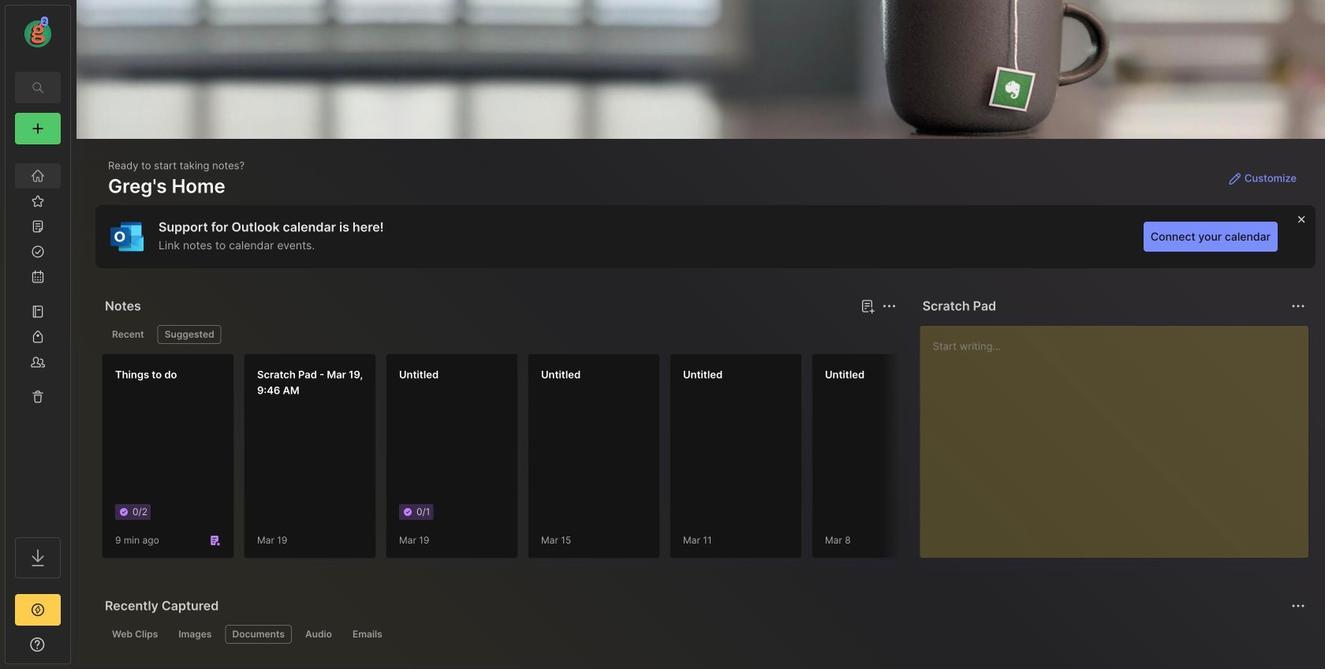Task type: describe. For each thing, give the bounding box(es) containing it.
tree inside main element
[[6, 154, 70, 523]]

Start writing… text field
[[933, 326, 1308, 545]]

1 tab list from the top
[[105, 325, 895, 344]]

Account field
[[6, 15, 70, 50]]

home image
[[30, 168, 46, 184]]

more actions image for 2nd more actions field from right
[[880, 297, 899, 316]]

click to expand image
[[69, 640, 81, 659]]

more actions image for 1st more actions field from right
[[1289, 297, 1308, 316]]

main element
[[0, 0, 76, 669]]

edit search image
[[28, 78, 47, 97]]

2 tab list from the top
[[105, 625, 1304, 644]]

2 more actions field from the left
[[1288, 295, 1310, 317]]



Task type: locate. For each thing, give the bounding box(es) containing it.
upgrade image
[[28, 600, 47, 619]]

tab list
[[105, 325, 895, 344], [105, 625, 1304, 644]]

1 more actions image from the left
[[880, 297, 899, 316]]

tree
[[6, 154, 70, 523]]

0 vertical spatial tab list
[[105, 325, 895, 344]]

1 more actions field from the left
[[879, 295, 901, 317]]

1 horizontal spatial more actions field
[[1288, 295, 1310, 317]]

row group
[[102, 354, 1326, 568]]

0 horizontal spatial more actions image
[[880, 297, 899, 316]]

more actions image
[[880, 297, 899, 316], [1289, 297, 1308, 316]]

More actions field
[[879, 295, 901, 317], [1288, 295, 1310, 317]]

2 more actions image from the left
[[1289, 297, 1308, 316]]

1 horizontal spatial more actions image
[[1289, 297, 1308, 316]]

1 vertical spatial tab list
[[105, 625, 1304, 644]]

0 horizontal spatial more actions field
[[879, 295, 901, 317]]

tab
[[105, 325, 151, 344], [158, 325, 222, 344], [105, 625, 165, 644], [171, 625, 219, 644], [225, 625, 292, 644], [298, 625, 339, 644], [346, 625, 390, 644]]

WHAT'S NEW field
[[6, 632, 70, 657]]



Task type: vqa. For each thing, say whether or not it's contained in the screenshot.
3rd the a from the top of the Notebooks element
no



